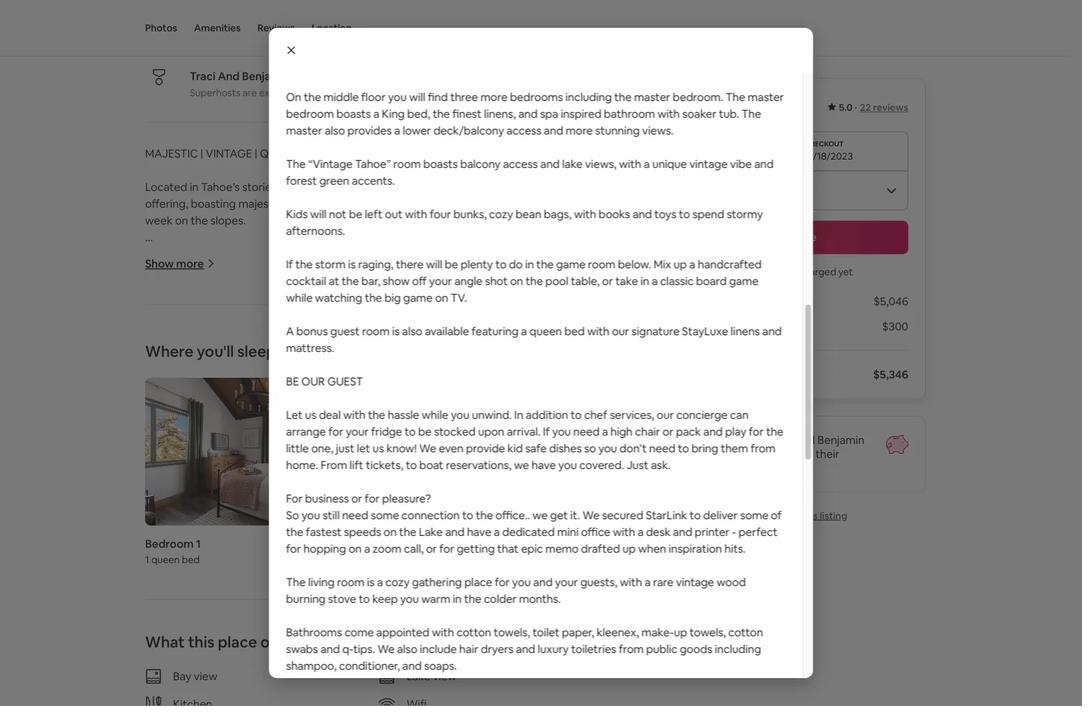 Task type: locate. For each thing, give the bounding box(es) containing it.
2 vertical spatial haus
[[200, 565, 225, 579]]

1 horizontal spatial service
[[740, 447, 776, 462]]

2 horizontal spatial with
[[545, 414, 567, 428]]

be right won't
[[785, 265, 797, 278]]

located
[[145, 180, 187, 194]]

and inside the traci and benjamin covers the service fee for their guests.
[[794, 433, 815, 448]]

1 | from the left
[[200, 146, 203, 160]]

of up sapphire
[[232, 531, 243, 545]]

shore,
[[310, 180, 342, 194]]

0 vertical spatial traci
[[190, 69, 215, 83]]

sq
[[183, 263, 195, 278]]

off
[[303, 665, 318, 679]]

2
[[430, 537, 436, 551]]

the left 'fee.'
[[720, 447, 737, 462]]

for up soaring
[[187, 498, 202, 512]]

this down retaining at left bottom
[[296, 514, 315, 529]]

3 - from the top
[[145, 297, 149, 311]]

haus up rustic
[[397, 180, 422, 194]]

0 horizontal spatial redwood
[[185, 682, 232, 696]]

refined inside located in tahoe's storied west shore, the heller haus is the latest stayluxe rubicon offering, boasting majestic panoramic lake views, a rustic yet refined setting to enjoy a week on the slopes.
[[457, 196, 494, 211]]

1 horizontal spatial panoramic
[[397, 531, 452, 545]]

to down lodge,
[[316, 447, 327, 462]]

show
[[145, 257, 174, 271]]

amenities
[[194, 22, 241, 34]]

1 horizontal spatial |
[[255, 146, 257, 160]]

- down "~"
[[145, 297, 149, 311]]

this up mudroom.
[[188, 633, 215, 653]]

0 horizontal spatial with
[[191, 648, 213, 663]]

their
[[816, 447, 840, 462]]

- left ski
[[145, 364, 149, 378]]

2 horizontal spatial on
[[495, 447, 508, 462]]

yet right charged
[[838, 265, 853, 278]]

and up "superhosts"
[[218, 69, 240, 83]]

panoramic inside a home for all seasons, and retaining its gorgeous redwood post and beam architecture and soaring granite fireplace, this cozy but spacious mountain lodge is the perfect basecamp for all of your tahoe adventures. enjoy panoramic views from rubicon peak to mt rose, and sapphire blue waters that appear to be so close you could almost reach it. the heller haus is perched atop a vista that allows for a truly four season tahoe experience.
[[397, 531, 452, 545]]

are
[[243, 86, 257, 99]]

lake up the luxury
[[208, 247, 229, 261]]

queens,
[[262, 280, 304, 294]]

and
[[218, 69, 240, 83], [794, 433, 815, 448]]

bay
[[173, 670, 191, 684]]

1 vertical spatial traci
[[767, 433, 791, 448]]

heller down snow
[[272, 682, 302, 696]]

traci for superhosts
[[190, 69, 215, 83]]

twins
[[316, 280, 343, 294]]

0 horizontal spatial lake
[[208, 247, 229, 261]]

0 horizontal spatial panoramic
[[284, 196, 339, 211]]

photos button
[[145, 0, 177, 56]]

rubicon inside located in tahoe's storied west shore, the heller haus is the latest stayluxe rubicon offering, boasting majestic panoramic lake views, a rustic yet refined setting to enjoy a week on the slopes.
[[535, 180, 576, 194]]

1 horizontal spatial redwood
[[400, 498, 447, 512]]

listing
[[820, 510, 847, 522]]

refined up "exhilarating"
[[426, 431, 463, 445]]

4 left single
[[379, 554, 384, 566]]

2 horizontal spatial view
[[433, 670, 456, 684]]

bedroom
[[145, 537, 194, 551], [379, 537, 427, 551]]

for down granite
[[201, 531, 216, 545]]

the left old
[[553, 665, 570, 679]]

0 horizontal spatial bedroom
[[145, 537, 194, 551]]

0 vertical spatial benjamin
[[242, 69, 290, 83]]

with inside greeted with the warmth of alder and redwoods, you can unload your gear as you enter the mudroom. shake the snow off your boots, unload your gear, and head inside the old growth redwood halls of heller haus.
[[191, 648, 213, 663]]

service right no
[[701, 433, 739, 448]]

up
[[420, 280, 433, 294]]

1 horizontal spatial all
[[219, 531, 230, 545]]

basecamp
[[145, 531, 199, 545]]

your up haus.
[[320, 665, 343, 679]]

0 horizontal spatial haus
[[200, 565, 225, 579]]

traci right 'fee.'
[[767, 433, 791, 448]]

0 vertical spatial panoramic
[[284, 196, 339, 211]]

granite
[[207, 514, 244, 529]]

the up growth
[[145, 665, 162, 679]]

0 horizontal spatial 1
[[145, 554, 149, 566]]

| left vintage
[[200, 146, 203, 160]]

could
[[479, 548, 507, 562]]

guests.
[[684, 461, 721, 476]]

quintessential
[[260, 146, 350, 160]]

view inside - panoramic lake view ~ 3000 sq ft luxury lodge - 5 bedrooms, 1 king, 3 queens, 4 twins bunks, (sleeps up to 12) - 4 bathrooms - fully equipped gourmet kitchen - granite hearth and wood burning fireplace - fast starlink mesh wifi - ski storage and pantry
[[231, 247, 255, 261]]

you right as
[[542, 648, 561, 663]]

renovated
[[213, 414, 265, 428]]

$5,046
[[874, 294, 908, 309]]

~
[[145, 263, 152, 278]]

reach
[[547, 548, 576, 562]]

1 vertical spatial 1
[[196, 537, 201, 551]]

1 horizontal spatial lake
[[341, 196, 362, 211]]

is up experienced,
[[293, 69, 301, 83]]

benjamin
[[242, 69, 290, 83], [818, 433, 865, 448]]

1 vertical spatial redwood
[[185, 682, 232, 696]]

double the fun, double the beds, and double the memories made in this cozy kids' room! image
[[379, 378, 601, 526], [379, 378, 601, 526]]

character
[[167, 431, 216, 445]]

what
[[145, 633, 185, 653]]

panoramic
[[284, 196, 339, 211], [397, 531, 452, 545]]

1 vertical spatial yet
[[838, 265, 853, 278]]

0 vertical spatial refined
[[457, 196, 494, 211]]

rose,
[[161, 548, 189, 562]]

1 horizontal spatial yet
[[838, 265, 853, 278]]

for inside the traci and benjamin covers the service fee for their guests.
[[798, 447, 813, 462]]

bedroom inside bedroom 1 1 queen bed
[[145, 537, 194, 551]]

4 down 5
[[152, 297, 158, 311]]

and up the fireplace,
[[264, 498, 284, 512]]

indulge in the serene beauty of lake tahoe from the comfort of our modern rustic bedroom, thoughtfully designed to provide a refined mountain escape and elevate your stay. image
[[145, 378, 367, 526], [145, 378, 367, 526]]

bedroom for bedroom 2
[[379, 537, 427, 551]]

2 horizontal spatial 1
[[218, 280, 223, 294]]

view right lake
[[433, 670, 456, 684]]

refined for delivering
[[426, 431, 463, 445]]

an left epic
[[145, 464, 158, 479]]

-
[[145, 247, 149, 261], [145, 280, 149, 294], [145, 297, 149, 311], [145, 313, 149, 328], [145, 330, 149, 345], [145, 347, 149, 361], [145, 364, 149, 378]]

lodge
[[246, 263, 278, 278]]

0 vertical spatial unload
[[440, 648, 475, 663]]

redwood up mountain
[[400, 498, 447, 512]]

tahoe
[[511, 414, 542, 428], [271, 531, 302, 545], [516, 565, 547, 579]]

1 vertical spatial an
[[145, 464, 158, 479]]

1 horizontal spatial and
[[794, 433, 815, 448]]

unload up gear,
[[440, 648, 475, 663]]

is inside located in tahoe's storied west shore, the heller haus is the latest stayluxe rubicon offering, boasting majestic panoramic lake views, a rustic yet refined setting to enjoy a week on the slopes.
[[425, 180, 432, 194]]

all up granite
[[205, 498, 216, 512]]

0 horizontal spatial unload
[[380, 665, 415, 679]]

rated
[[349, 86, 373, 99]]

design
[[214, 447, 248, 462]]

delivering
[[373, 431, 423, 445]]

lake inside - panoramic lake view ~ 3000 sq ft luxury lodge - 5 bedrooms, 1 king, 3 queens, 4 twins bunks, (sleeps up to 12) - 4 bathrooms - fully equipped gourmet kitchen - granite hearth and wood burning fireplace - fast starlink mesh wifi - ski storage and pantry
[[208, 247, 229, 261]]

view up the luxury
[[231, 247, 255, 261]]

haus down sapphire
[[200, 565, 225, 579]]

1 vertical spatial 4
[[152, 297, 158, 311]]

0 vertical spatial that
[[322, 548, 343, 562]]

and up alpine
[[268, 414, 287, 428]]

panoramic up so
[[397, 531, 452, 545]]

lake.
[[261, 464, 284, 479]]

redwood inside a home for all seasons, and retaining its gorgeous redwood post and beam architecture and soaring granite fireplace, this cozy but spacious mountain lodge is the perfect basecamp for all of your tahoe adventures. enjoy panoramic views from rubicon peak to mt rose, and sapphire blue waters that appear to be so close you could almost reach it. the heller haus is perched atop a vista that allows for a truly four season tahoe experience.
[[400, 498, 447, 512]]

and left their
[[794, 433, 815, 448]]

2 vertical spatial with
[[191, 648, 213, 663]]

on down modern
[[495, 447, 508, 462]]

location
[[312, 22, 352, 34]]

traci for fee
[[767, 433, 791, 448]]

4 left twins
[[307, 280, 313, 294]]

1
[[218, 280, 223, 294], [196, 537, 201, 551], [145, 554, 149, 566]]

pantry
[[233, 364, 266, 378]]

1 vertical spatial haus
[[430, 414, 456, 428]]

returns
[[458, 414, 495, 428]]

panoramic down shore,
[[284, 196, 339, 211]]

tahoe up blue
[[271, 531, 302, 545]]

traci up "superhosts"
[[190, 69, 215, 83]]

burning
[[283, 330, 322, 345]]

service right covers
[[740, 447, 776, 462]]

in inside thoughtfully renovated and restored in 2023, the heller haus returns to tahoe with the rich character of a classic alpine lodge, while delivering refined modern appointments and stunning design allowing you to unwind after an exhilarating day on the slopes, or a an epic day out on the lake.
[[336, 414, 345, 428]]

an down delivering
[[397, 447, 410, 462]]

snow
[[274, 665, 301, 679]]

bedroom 2 4 single beds
[[379, 537, 437, 566]]

1 horizontal spatial unload
[[440, 648, 475, 663]]

2 vertical spatial tahoe
[[516, 565, 547, 579]]

in up the yourself
[[248, 21, 257, 35]]

1 horizontal spatial day
[[474, 447, 493, 462]]

0 horizontal spatial be
[[398, 548, 411, 562]]

0 vertical spatial haus
[[397, 180, 422, 194]]

show more button
[[145, 257, 215, 271]]

be left so
[[398, 548, 411, 562]]

storage
[[169, 364, 208, 378]]

- up "~"
[[145, 247, 149, 261]]

views,
[[364, 196, 396, 211]]

| right vintage
[[255, 146, 257, 160]]

night
[[734, 100, 760, 114]]

2 vertical spatial 4
[[379, 554, 384, 566]]

0 vertical spatial 4
[[307, 280, 313, 294]]

1 horizontal spatial that
[[344, 565, 366, 579]]

1 vertical spatial that
[[344, 565, 366, 579]]

day down 'stunning'
[[184, 464, 203, 479]]

you inside thoughtfully renovated and restored in 2023, the heller haus returns to tahoe with the rich character of a classic alpine lodge, while delivering refined modern appointments and stunning design allowing you to unwind after an exhilarating day on the slopes, or a an epic day out on the lake.
[[295, 447, 314, 462]]

report this listing
[[767, 510, 847, 522]]

traci inside the traci and benjamin covers the service fee for their guests.
[[767, 433, 791, 448]]

bedroom inside 'bedroom 2 4 single beds'
[[379, 537, 427, 551]]

storied
[[242, 180, 279, 194]]

0 horizontal spatial this
[[188, 633, 215, 653]]

1 horizontal spatial view
[[231, 247, 255, 261]]

on down design
[[225, 464, 238, 479]]

0 vertical spatial and
[[218, 69, 240, 83]]

unload down 'redwoods,' at the bottom of page
[[380, 665, 415, 679]]

in up 'boasting' at the left top of page
[[190, 180, 199, 194]]

of right halls in the bottom left of the page
[[259, 682, 270, 696]]

king,
[[225, 280, 251, 294]]

0 vertical spatial with
[[269, 39, 288, 51]]

rubicon up almost
[[513, 531, 554, 545]]

bed
[[182, 554, 200, 566]]

rubicon up enjoy
[[535, 180, 576, 194]]

ski
[[152, 364, 166, 378]]

with inside thoughtfully renovated and restored in 2023, the heller haus returns to tahoe with the rich character of a classic alpine lodge, while delivering refined modern appointments and stunning design allowing you to unwind after an exhilarating day on the slopes, or a an epic day out on the lake.
[[545, 414, 567, 428]]

1 horizontal spatial traci
[[767, 433, 791, 448]]

2 bedroom from the left
[[379, 537, 427, 551]]

bedroom up single
[[379, 537, 427, 551]]

the down warmth
[[254, 665, 271, 679]]

1 vertical spatial with
[[545, 414, 567, 428]]

fee inside the traci and benjamin covers the service fee for their guests.
[[779, 447, 796, 462]]

1 vertical spatial lake
[[208, 247, 229, 261]]

0 vertical spatial fee
[[731, 320, 748, 334]]

the up shake
[[216, 648, 233, 663]]

the left keypad.
[[290, 39, 306, 51]]

yet inside located in tahoe's storied west shore, the heller haus is the latest stayluxe rubicon offering, boasting majestic panoramic lake views, a rustic yet refined setting to enjoy a week on the slopes.
[[438, 196, 454, 211]]

1 vertical spatial and
[[794, 433, 815, 448]]

rubicon
[[535, 180, 576, 194], [513, 531, 554, 545]]

redwood down mudroom.
[[185, 682, 232, 696]]

to left enjoy
[[535, 196, 546, 211]]

is up rustic
[[425, 180, 432, 194]]

your inside a home for all seasons, and retaining its gorgeous redwood post and beam architecture and soaring granite fireplace, this cozy but spacious mountain lodge is the perfect basecamp for all of your tahoe adventures. enjoy panoramic views from rubicon peak to mt rose, and sapphire blue waters that appear to be so close you could almost reach it. the heller haus is perched atop a vista that allows for a truly four season tahoe experience.
[[245, 531, 268, 545]]

majestic | vintage | quintessential tahoe
[[145, 146, 389, 160]]

with inside self check-in check yourself in with the keypad.
[[269, 39, 288, 51]]

0 vertical spatial all
[[205, 498, 216, 512]]

1 horizontal spatial benjamin
[[818, 433, 865, 448]]

0 vertical spatial 1
[[218, 280, 223, 294]]

1 left the king,
[[218, 280, 223, 294]]

in left 2023,
[[336, 414, 345, 428]]

0 horizontal spatial traci
[[190, 69, 215, 83]]

luxury
[[209, 263, 243, 278]]

a right or
[[582, 447, 588, 462]]

vintage
[[206, 146, 252, 160]]

1 horizontal spatial fee
[[779, 447, 796, 462]]

enjoy
[[549, 196, 576, 211]]

1 horizontal spatial this
[[296, 514, 315, 529]]

benjamin inside the traci and benjamin is a superhost superhosts are experienced, highly rated hosts.
[[242, 69, 290, 83]]

haus inside located in tahoe's storied west shore, the heller haus is the latest stayluxe rubicon offering, boasting majestic panoramic lake views, a rustic yet refined setting to enjoy a week on the slopes.
[[397, 180, 422, 194]]

heller up views,
[[365, 180, 394, 194]]

0 horizontal spatial |
[[200, 146, 203, 160]]

1 vertical spatial unload
[[380, 665, 415, 679]]

to right up
[[436, 280, 447, 294]]

an
[[397, 447, 410, 462], [145, 464, 158, 479]]

atop
[[283, 565, 307, 579]]

0 horizontal spatial on
[[175, 213, 188, 227]]

you down views
[[457, 548, 476, 562]]

1 vertical spatial all
[[219, 531, 230, 545]]

heller inside thoughtfully renovated and restored in 2023, the heller haus returns to tahoe with the rich character of a classic alpine lodge, while delivering refined modern appointments and stunning design allowing you to unwind after an exhilarating day on the slopes, or a an epic day out on the lake.
[[398, 414, 428, 428]]

2 horizontal spatial 4
[[379, 554, 384, 566]]

1 horizontal spatial with
[[269, 39, 288, 51]]

that down appear
[[344, 565, 366, 579]]

0 horizontal spatial view
[[194, 670, 217, 684]]

for
[[798, 447, 813, 462], [187, 498, 202, 512], [201, 531, 216, 545], [402, 565, 417, 579]]

hearth
[[193, 330, 227, 345]]

you inside a home for all seasons, and retaining its gorgeous redwood post and beam architecture and soaring granite fireplace, this cozy but spacious mountain lodge is the perfect basecamp for all of your tahoe adventures. enjoy panoramic views from rubicon peak to mt rose, and sapphire blue waters that appear to be so close you could almost reach it. the heller haus is perched atop a vista that allows for a truly four season tahoe experience.
[[457, 548, 476, 562]]

a up experienced,
[[303, 69, 309, 83]]

and down rich
[[145, 447, 165, 462]]

- left fast
[[145, 347, 149, 361]]

0 horizontal spatial fee
[[731, 320, 748, 334]]

heller inside a home for all seasons, and retaining its gorgeous redwood post and beam architecture and soaring granite fireplace, this cozy but spacious mountain lodge is the perfect basecamp for all of your tahoe adventures. enjoy panoramic views from rubicon peak to mt rose, and sapphire blue waters that appear to be so close you could almost reach it. the heller haus is perched atop a vista that allows for a truly four season tahoe experience.
[[167, 565, 197, 579]]

this for what this place offers
[[188, 633, 215, 653]]

and inside the traci and benjamin is a superhost superhosts are experienced, highly rated hosts.
[[218, 69, 240, 83]]

1 horizontal spatial bedroom
[[379, 537, 427, 551]]

of up design
[[219, 431, 230, 445]]

2 vertical spatial on
[[225, 464, 238, 479]]

this left "listing" on the bottom of page
[[801, 510, 818, 522]]

redwood
[[400, 498, 447, 512], [185, 682, 232, 696]]

1 vertical spatial benjamin
[[818, 433, 865, 448]]

haus inside thoughtfully renovated and restored in 2023, the heller haus returns to tahoe with the rich character of a classic alpine lodge, while delivering refined modern appointments and stunning design allowing you to unwind after an exhilarating day on the slopes, or a an epic day out on the lake.
[[430, 414, 456, 428]]

2 - from the top
[[145, 280, 149, 294]]

report this listing button
[[745, 510, 847, 522]]

yourself
[[221, 39, 257, 51]]

1 vertical spatial rubicon
[[513, 531, 554, 545]]

unload
[[440, 648, 475, 663], [380, 665, 415, 679]]

0 vertical spatial tahoe
[[511, 414, 542, 428]]

1 horizontal spatial 1
[[196, 537, 201, 551]]

1 up bed
[[196, 537, 201, 551]]

and right alder
[[319, 648, 339, 663]]

lodge
[[462, 514, 492, 529]]

gourmet
[[229, 313, 274, 328]]

beam
[[497, 498, 526, 512]]

0 vertical spatial redwood
[[400, 498, 447, 512]]

1 vertical spatial panoramic
[[397, 531, 452, 545]]

yet right rustic
[[438, 196, 454, 211]]

0 vertical spatial lake
[[341, 196, 362, 211]]

0 vertical spatial on
[[175, 213, 188, 227]]

shake
[[221, 665, 251, 679]]

1 vertical spatial day
[[184, 464, 203, 479]]

benjamin inside the traci and benjamin covers the service fee for their guests.
[[818, 433, 865, 448]]

refined inside thoughtfully renovated and restored in 2023, the heller haus returns to tahoe with the rich character of a classic alpine lodge, while delivering refined modern appointments and stunning design allowing you to unwind after an exhilarating day on the slopes, or a an epic day out on the lake.
[[426, 431, 463, 445]]

haus up "exhilarating"
[[430, 414, 456, 428]]

bay view
[[173, 670, 217, 684]]

0 horizontal spatial benjamin
[[242, 69, 290, 83]]

with up mudroom.
[[191, 648, 213, 663]]

traci inside the traci and benjamin is a superhost superhosts are experienced, highly rated hosts.
[[190, 69, 215, 83]]

0 horizontal spatial 4
[[152, 297, 158, 311]]

1 horizontal spatial an
[[397, 447, 410, 462]]

2 horizontal spatial haus
[[430, 414, 456, 428]]

0 vertical spatial rubicon
[[535, 180, 576, 194]]

where
[[145, 342, 193, 362]]

you won't be charged yet
[[739, 265, 853, 278]]

1 inside - panoramic lake view ~ 3000 sq ft luxury lodge - 5 bedrooms, 1 king, 3 queens, 4 twins bunks, (sleeps up to 12) - 4 bathrooms - fully equipped gourmet kitchen - granite hearth and wood burning fireplace - fast starlink mesh wifi - ski storage and pantry
[[218, 280, 223, 294]]

1 bedroom from the left
[[145, 537, 194, 551]]

1 horizontal spatial haus
[[397, 180, 422, 194]]

12)
[[449, 280, 464, 294]]

report
[[767, 510, 799, 522]]

heller down rose,
[[167, 565, 197, 579]]

tahoe up appointments
[[511, 414, 542, 428]]

0 horizontal spatial yet
[[438, 196, 454, 211]]

- left 5
[[145, 280, 149, 294]]

1 vertical spatial fee
[[779, 447, 796, 462]]

this inside a home for all seasons, and retaining its gorgeous redwood post and beam architecture and soaring granite fireplace, this cozy but spacious mountain lodge is the perfect basecamp for all of your tahoe adventures. enjoy panoramic views from rubicon peak to mt rose, and sapphire blue waters that appear to be so close you could almost reach it. the heller haus is perched atop a vista that allows for a truly four season tahoe experience.
[[296, 514, 315, 529]]

0 vertical spatial be
[[785, 265, 797, 278]]

0 vertical spatial yet
[[438, 196, 454, 211]]

bedroom up queen
[[145, 537, 194, 551]]

you left can
[[398, 648, 417, 663]]

redwoods,
[[341, 648, 396, 663]]

0 horizontal spatial and
[[218, 69, 240, 83]]

1 vertical spatial refined
[[426, 431, 463, 445]]

2 | from the left
[[255, 146, 257, 160]]



Task type: vqa. For each thing, say whether or not it's contained in the screenshot.
topmost the unload
yes



Task type: describe. For each thing, give the bounding box(es) containing it.
experienced,
[[259, 86, 318, 99]]

0 vertical spatial day
[[474, 447, 493, 462]]

gear
[[503, 648, 526, 663]]

you'll
[[197, 342, 234, 362]]

appear
[[345, 548, 382, 562]]

tahoe's
[[201, 180, 240, 194]]

and down you'll
[[211, 364, 230, 378]]

beds
[[415, 554, 437, 566]]

close
[[428, 548, 455, 562]]

the up delivering
[[378, 414, 395, 428]]

modern
[[465, 431, 506, 445]]

the left slopes,
[[511, 447, 528, 462]]

is down sapphire
[[227, 565, 235, 579]]

of up snow
[[278, 648, 288, 663]]

5.0
[[839, 101, 853, 114]]

and right gear,
[[471, 665, 490, 679]]

architecture
[[529, 498, 592, 512]]

4 inside 'bedroom 2 4 single beds'
[[379, 554, 384, 566]]

and up mesh
[[229, 330, 249, 345]]

be inside a home for all seasons, and retaining its gorgeous redwood post and beam architecture and soaring granite fireplace, this cozy but spacious mountain lodge is the perfect basecamp for all of your tahoe adventures. enjoy panoramic views from rubicon peak to mt rose, and sapphire blue waters that appear to be so close you could almost reach it. the heller haus is perched atop a vista that allows for a truly four season tahoe experience.
[[398, 548, 411, 562]]

22 reviews button
[[860, 101, 908, 114]]

your down can
[[418, 665, 441, 679]]

0 horizontal spatial all
[[205, 498, 216, 512]]

perched
[[238, 565, 281, 579]]

haus for is
[[397, 180, 422, 194]]

of inside thoughtfully renovated and restored in 2023, the heller haus returns to tahoe with the rich character of a classic alpine lodge, while delivering refined modern appointments and stunning design allowing you to unwind after an exhilarating day on the slopes, or a an epic day out on the lake.
[[219, 431, 230, 445]]

to inside - panoramic lake view ~ 3000 sq ft luxury lodge - 5 bedrooms, 1 king, 3 queens, 4 twins bunks, (sleeps up to 12) - 4 bathrooms - fully equipped gourmet kitchen - granite hearth and wood burning fireplace - fast starlink mesh wifi - ski storage and pantry
[[436, 280, 447, 294]]

1 horizontal spatial be
[[785, 265, 797, 278]]

benjamin for their
[[818, 433, 865, 448]]

lake inside located in tahoe's storied west shore, the heller haus is the latest stayluxe rubicon offering, boasting majestic panoramic lake views, a rustic yet refined setting to enjoy a week on the slopes.
[[341, 196, 362, 211]]

view for bay view
[[194, 670, 217, 684]]

restored
[[290, 414, 334, 428]]

to up allows
[[384, 548, 396, 562]]

bedroom 1 1 queen bed
[[145, 537, 201, 566]]

heller inside located in tahoe's storied west shore, the heller haus is the latest stayluxe rubicon offering, boasting majestic panoramic lake views, a rustic yet refined setting to enjoy a week on the slopes.
[[365, 180, 394, 194]]

mountain
[[411, 514, 460, 529]]

to inside located in tahoe's storied west shore, the heller haus is the latest stayluxe rubicon offering, boasting majestic panoramic lake views, a rustic yet refined setting to enjoy a week on the slopes.
[[535, 196, 546, 211]]

11/13/2023
[[692, 150, 740, 162]]

on inside located in tahoe's storied west shore, the heller haus is the latest stayluxe rubicon offering, boasting majestic panoramic lake views, a rustic yet refined setting to enjoy a week on the slopes.
[[175, 213, 188, 227]]

to up "it."
[[585, 531, 596, 545]]

what this place offers
[[145, 633, 303, 653]]

but
[[344, 514, 361, 529]]

classic
[[241, 431, 274, 445]]

the
[[145, 565, 165, 579]]

while
[[344, 431, 371, 445]]

traci and benjamin is a superhost superhosts are experienced, highly rated hosts.
[[190, 69, 403, 99]]

the inside the traci and benjamin covers the service fee for their guests.
[[720, 447, 737, 462]]

check
[[190, 39, 219, 51]]

this for report this listing
[[801, 510, 818, 522]]

four
[[454, 565, 475, 579]]

panoramic
[[152, 247, 206, 261]]

growth
[[145, 682, 183, 696]]

mt
[[145, 548, 159, 562]]

0 horizontal spatial service
[[701, 433, 739, 448]]

redwood inside greeted with the warmth of alder and redwoods, you can unload your gear as you enter the mudroom. shake the snow off your boots, unload your gear, and head inside the old growth redwood halls of heller haus.
[[185, 682, 232, 696]]

a down so
[[420, 565, 426, 579]]

2 vertical spatial 1
[[145, 554, 149, 566]]

a down renovated
[[232, 431, 238, 445]]

highly
[[320, 86, 346, 99]]

superhosts
[[190, 86, 241, 99]]

the left latest
[[435, 180, 452, 194]]

offers
[[260, 633, 303, 653]]

mesh
[[219, 347, 247, 361]]

gear,
[[443, 665, 468, 679]]

alpine
[[276, 431, 307, 445]]

allows
[[368, 565, 400, 579]]

wifi
[[250, 347, 272, 361]]

traci and benjamin covers the service fee for their guests.
[[684, 433, 865, 476]]

cleaning
[[684, 320, 729, 334]]

season
[[478, 565, 513, 579]]

and for fee
[[794, 433, 815, 448]]

the right shore,
[[345, 180, 362, 194]]

is inside the traci and benjamin is a superhost superhosts are experienced, highly rated hosts.
[[293, 69, 301, 83]]

benjamin for experienced,
[[242, 69, 290, 83]]

5
[[152, 280, 158, 294]]

head
[[492, 665, 518, 679]]

rubicon inside a home for all seasons, and retaining its gorgeous redwood post and beam architecture and soaring granite fireplace, this cozy but spacious mountain lodge is the perfect basecamp for all of your tahoe adventures. enjoy panoramic views from rubicon peak to mt rose, and sapphire blue waters that appear to be so close you could almost reach it. the heller haus is perched atop a vista that allows for a truly four season tahoe experience.
[[513, 531, 554, 545]]

7 - from the top
[[145, 364, 149, 378]]

bunks,
[[346, 280, 379, 294]]

view for lake view
[[433, 670, 456, 684]]

6 - from the top
[[145, 347, 149, 361]]

and for superhosts
[[218, 69, 240, 83]]

to up modern
[[497, 414, 509, 428]]

gorgeous
[[349, 498, 398, 512]]

the up or
[[570, 414, 587, 428]]

where you'll sleep
[[145, 342, 276, 362]]

place
[[218, 633, 257, 653]]

0 horizontal spatial that
[[322, 548, 343, 562]]

you
[[739, 265, 756, 278]]

enter
[[563, 648, 591, 663]]

reviews
[[873, 101, 908, 114]]

3000
[[154, 263, 181, 278]]

so
[[414, 548, 426, 562]]

in inside located in tahoe's storied west shore, the heller haus is the latest stayluxe rubicon offering, boasting majestic panoramic lake views, a rustic yet refined setting to enjoy a week on the slopes.
[[190, 180, 199, 194]]

a left rustic
[[398, 196, 404, 211]]

kitchen
[[276, 313, 315, 328]]

fully
[[152, 313, 175, 328]]

1 vertical spatial tahoe
[[271, 531, 302, 545]]

boasting
[[191, 196, 236, 211]]

fee.
[[741, 433, 761, 448]]

a inside the traci and benjamin is a superhost superhosts are experienced, highly rated hosts.
[[303, 69, 309, 83]]

from
[[486, 531, 511, 545]]

reserve
[[775, 230, 817, 245]]

and up "lodge"
[[475, 498, 494, 512]]

the inside a home for all seasons, and retaining its gorgeous redwood post and beam architecture and soaring granite fireplace, this cozy but spacious mountain lodge is the perfect basecamp for all of your tahoe adventures. enjoy panoramic views from rubicon peak to mt rose, and sapphire blue waters that appear to be so close you could almost reach it. the heller haus is perched atop a vista that allows for a truly four season tahoe experience.
[[504, 514, 522, 529]]

and right rose,
[[191, 548, 211, 562]]

allowing
[[251, 447, 293, 462]]

1 horizontal spatial 4
[[307, 280, 313, 294]]

service inside the traci and benjamin covers the service fee for their guests.
[[740, 447, 776, 462]]

- panoramic lake view ~ 3000 sq ft luxury lodge - 5 bedrooms, 1 king, 3 queens, 4 twins bunks, (sleeps up to 12) - 4 bathrooms - fully equipped gourmet kitchen - granite hearth and wood burning fireplace - fast starlink mesh wifi - ski storage and pantry
[[145, 247, 464, 378]]

of inside a home for all seasons, and retaining its gorgeous redwood post and beam architecture and soaring granite fireplace, this cozy but spacious mountain lodge is the perfect basecamp for all of your tahoe adventures. enjoy panoramic views from rubicon peak to mt rose, and sapphire blue waters that appear to be so close you could almost reach it. the heller haus is perched atop a vista that allows for a truly four season tahoe experience.
[[232, 531, 243, 545]]

0 horizontal spatial an
[[145, 464, 158, 479]]

about this space dialog
[[269, 28, 813, 679]]

heller inside greeted with the warmth of alder and redwoods, you can unload your gear as you enter the mudroom. shake the snow off your boots, unload your gear, and head inside the old growth redwood halls of heller haus.
[[272, 682, 302, 696]]

starlink
[[175, 347, 217, 361]]

perfect
[[524, 514, 563, 529]]

epic
[[160, 464, 182, 479]]

is up from
[[494, 514, 502, 529]]

a
[[145, 498, 153, 512]]

the down 'boasting' at the left top of page
[[191, 213, 208, 227]]

it.
[[578, 548, 588, 562]]

the left lake.
[[241, 464, 258, 479]]

for down so
[[402, 565, 417, 579]]

fireplace
[[325, 330, 370, 345]]

a left vista in the bottom of the page
[[310, 565, 316, 579]]

a home for all seasons, and retaining its gorgeous redwood post and beam architecture and soaring granite fireplace, this cozy but spacious mountain lodge is the perfect basecamp for all of your tahoe adventures. enjoy panoramic views from rubicon peak to mt rose, and sapphire blue waters that appear to be so close you could almost reach it. the heller haus is perched atop a vista that allows for a truly four season tahoe experience.
[[145, 498, 598, 596]]

waters
[[284, 548, 319, 562]]

haus inside a home for all seasons, and retaining its gorgeous redwood post and beam architecture and soaring granite fireplace, this cozy but spacious mountain lodge is the perfect basecamp for all of your tahoe adventures. enjoy panoramic views from rubicon peak to mt rose, and sapphire blue waters that appear to be so close you could almost reach it. the heller haus is perched atop a vista that allows for a truly four season tahoe experience.
[[200, 565, 225, 579]]

in down reviews
[[259, 39, 267, 51]]

or
[[568, 447, 579, 462]]

1 - from the top
[[145, 247, 149, 261]]

fast
[[152, 347, 173, 361]]

5 - from the top
[[145, 330, 149, 345]]

4 - from the top
[[145, 313, 149, 328]]

the inside self check-in check yourself in with the keypad.
[[290, 39, 306, 51]]

bedroom for bedroom 1
[[145, 537, 194, 551]]

self
[[190, 21, 210, 35]]

more
[[176, 257, 204, 271]]

where you'll sleep region
[[140, 339, 607, 572]]

slopes,
[[531, 447, 566, 462]]

$5,346
[[873, 368, 908, 382]]

alder
[[291, 648, 317, 663]]

22
[[860, 101, 871, 114]]

a right enjoy
[[579, 196, 585, 211]]

refined for yet
[[457, 196, 494, 211]]

0 horizontal spatial day
[[184, 464, 203, 479]]

$300
[[882, 320, 908, 334]]

1 horizontal spatial on
[[225, 464, 238, 479]]

rustic
[[407, 196, 435, 211]]

no
[[684, 433, 698, 448]]

tahoe inside thoughtfully renovated and restored in 2023, the heller haus returns to tahoe with the rich character of a classic alpine lodge, while delivering refined modern appointments and stunning design allowing you to unwind after an exhilarating day on the slopes, or a an epic day out on the lake.
[[511, 414, 542, 428]]

inside
[[521, 665, 550, 679]]

your up head
[[477, 648, 500, 663]]

equipped
[[177, 313, 226, 328]]

out
[[205, 464, 223, 479]]

haus for returns
[[430, 414, 456, 428]]

panoramic inside located in tahoe's storied west shore, the heller haus is the latest stayluxe rubicon offering, boasting majestic panoramic lake views, a rustic yet refined setting to enjoy a week on the slopes.
[[284, 196, 339, 211]]

and down a
[[145, 514, 165, 529]]

spacious
[[364, 514, 409, 529]]

0 vertical spatial an
[[397, 447, 410, 462]]

sleep
[[237, 342, 276, 362]]

2023,
[[347, 414, 376, 428]]

blue
[[260, 548, 282, 562]]



